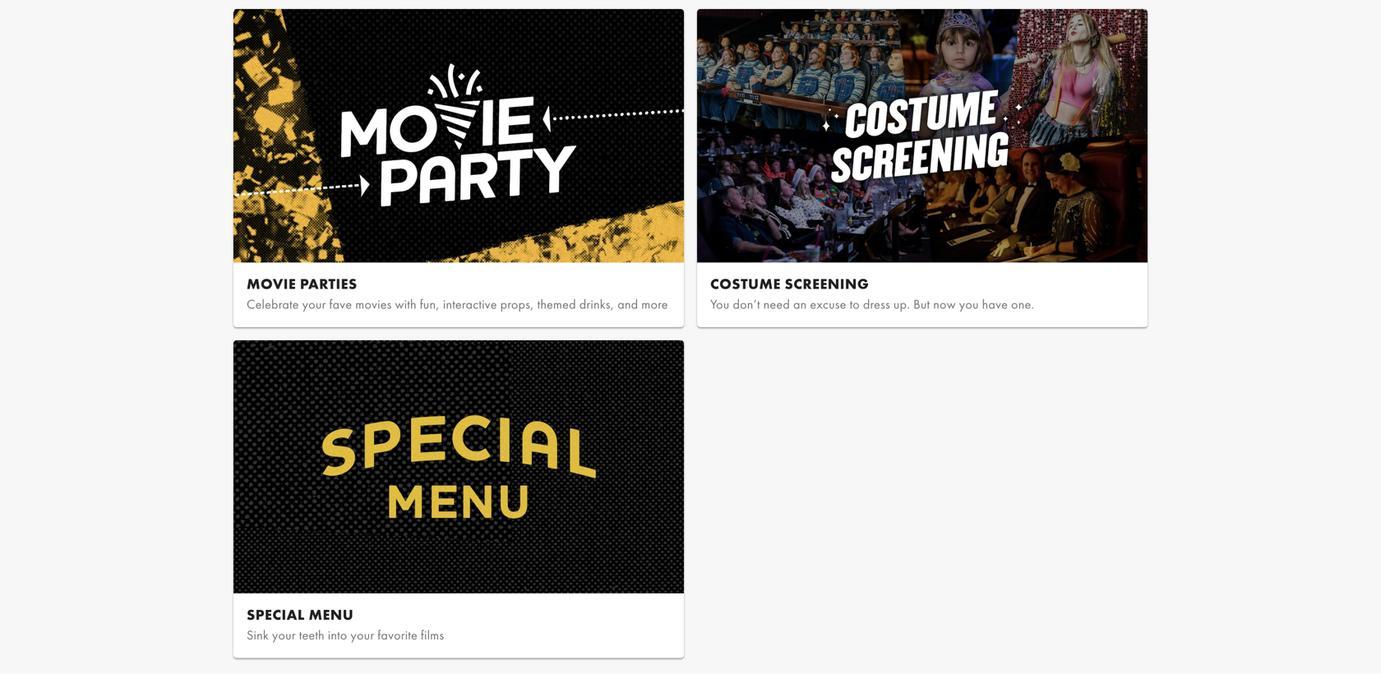 Task type: vqa. For each thing, say whether or not it's contained in the screenshot.
the Special Menu Sink your teeth into your favorite films
yes



Task type: locate. For each thing, give the bounding box(es) containing it.
your down special at the bottom left of the page
[[272, 627, 296, 644]]

sink
[[247, 627, 269, 644]]

movie
[[247, 275, 296, 293]]

your down parties
[[302, 296, 326, 313]]

screening
[[785, 275, 870, 293]]

into
[[328, 627, 347, 644]]

movies
[[355, 296, 392, 313]]

your
[[302, 296, 326, 313], [272, 627, 296, 644], [351, 627, 374, 644]]

special menu sink your teeth into your favorite films
[[247, 606, 444, 644]]

you
[[711, 296, 730, 313]]

to
[[850, 296, 860, 313]]

fun,
[[420, 296, 440, 313]]

special
[[247, 606, 305, 625]]

0 horizontal spatial your
[[272, 627, 296, 644]]

your inside movie parties celebrate your fave movies with fun, interactive props, themed drinks, and more
[[302, 296, 326, 313]]

1 horizontal spatial your
[[302, 296, 326, 313]]

themed
[[538, 296, 576, 313]]

with
[[395, 296, 417, 313]]

favorite
[[378, 627, 418, 644]]

2 horizontal spatial your
[[351, 627, 374, 644]]

and
[[618, 296, 638, 313]]

dress
[[863, 296, 891, 313]]

excuse
[[810, 296, 847, 313]]

but
[[914, 296, 930, 313]]

your right into
[[351, 627, 374, 644]]

drinks,
[[580, 296, 615, 313]]

an
[[794, 296, 807, 313]]



Task type: describe. For each thing, give the bounding box(es) containing it.
props,
[[501, 296, 534, 313]]

movie parties celebrate your fave movies with fun, interactive props, themed drinks, and more
[[247, 275, 668, 313]]

need
[[764, 296, 790, 313]]

have
[[982, 296, 1008, 313]]

interactive
[[443, 296, 497, 313]]

your for movie
[[302, 296, 326, 313]]

costume
[[711, 275, 781, 293]]

now
[[934, 296, 956, 313]]

up.
[[894, 296, 910, 313]]

fave
[[329, 296, 352, 313]]

more
[[642, 296, 668, 313]]

don't
[[733, 296, 760, 313]]

parties
[[300, 275, 357, 293]]

one.
[[1012, 296, 1035, 313]]

films
[[421, 627, 444, 644]]

menu
[[309, 606, 354, 625]]

teeth
[[299, 627, 325, 644]]

costume screening you don't need an excuse to dress up. but now you have one.
[[711, 275, 1035, 313]]

you
[[959, 296, 979, 313]]

your for special
[[272, 627, 296, 644]]

celebrate
[[247, 296, 299, 313]]



